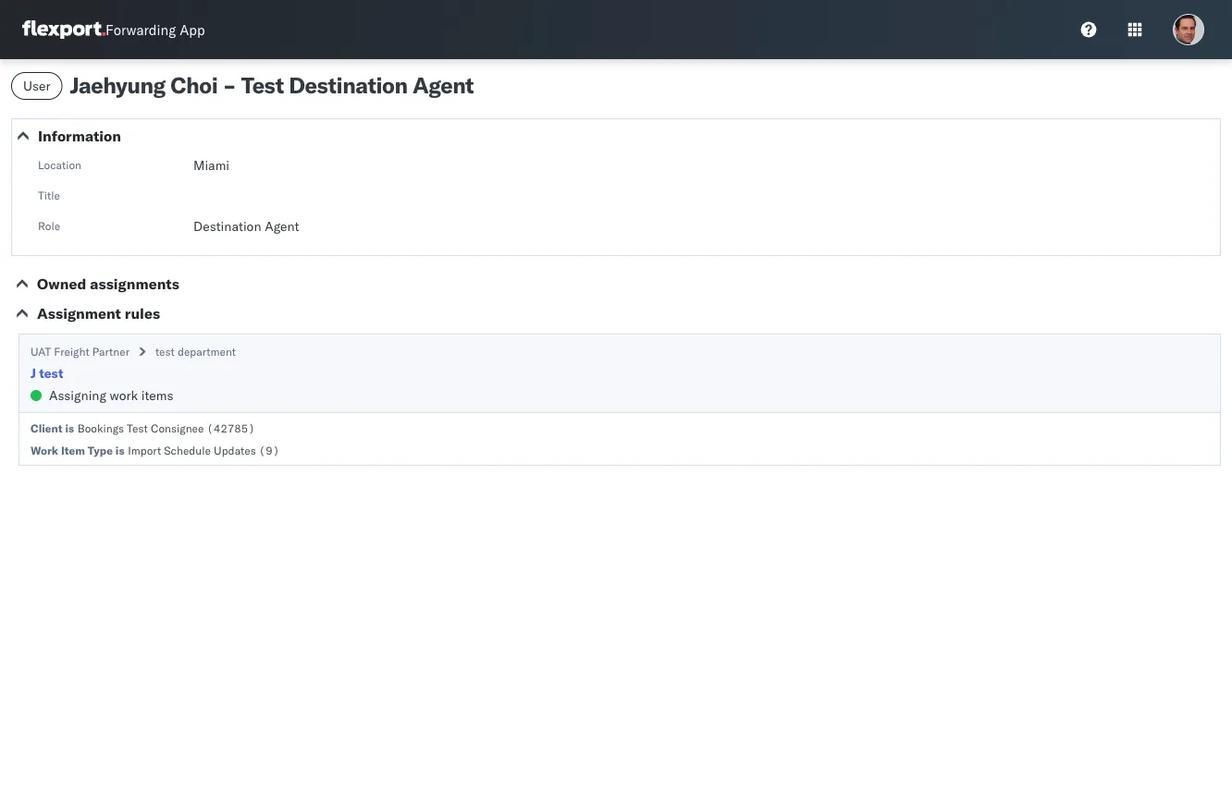 Task type: locate. For each thing, give the bounding box(es) containing it.
test right j
[[39, 365, 63, 382]]

test for destination
[[241, 71, 284, 99]]

test up the import
[[127, 421, 148, 435]]

0 horizontal spatial is
[[65, 421, 74, 435]]

import
[[128, 444, 161, 457]]

test department
[[155, 345, 236, 359]]

test
[[155, 345, 175, 359], [39, 365, 63, 382]]

agent
[[413, 71, 474, 99], [265, 218, 299, 234]]

1 horizontal spatial is
[[115, 444, 124, 457]]

j
[[31, 365, 36, 382]]

1 vertical spatial test
[[39, 365, 63, 382]]

assignments
[[90, 275, 179, 293]]

0 horizontal spatial destination
[[193, 218, 261, 234]]

assigning
[[49, 388, 106, 404]]

destination
[[289, 71, 407, 99], [193, 218, 261, 234]]

department
[[178, 345, 236, 359]]

1 vertical spatial is
[[115, 444, 124, 457]]

rules
[[125, 304, 160, 323]]

flexport. image
[[22, 20, 105, 39]]

role
[[38, 219, 60, 233]]

assigning work items
[[49, 388, 174, 404]]

1 horizontal spatial test
[[155, 345, 175, 359]]

0 horizontal spatial agent
[[265, 218, 299, 234]]

1 vertical spatial test
[[127, 421, 148, 435]]

type
[[88, 444, 113, 457]]

1 horizontal spatial test
[[241, 71, 284, 99]]

owned assignments
[[37, 275, 179, 293]]

is up the item
[[65, 421, 74, 435]]

work item type is
[[31, 444, 124, 457]]

information
[[38, 127, 121, 145]]

1 horizontal spatial destination
[[289, 71, 407, 99]]

0 vertical spatial test
[[155, 345, 175, 359]]

test
[[241, 71, 284, 99], [127, 421, 148, 435]]

0 vertical spatial test
[[241, 71, 284, 99]]

test right -
[[241, 71, 284, 99]]

uat freight partner
[[31, 345, 129, 359]]

0 vertical spatial agent
[[413, 71, 474, 99]]

1 vertical spatial agent
[[265, 218, 299, 234]]

(42785)
[[207, 421, 255, 435]]

items
[[141, 388, 174, 404]]

updates
[[214, 444, 256, 457]]

forwarding
[[105, 21, 176, 38]]

choi
[[171, 71, 218, 99]]

1 horizontal spatial agent
[[413, 71, 474, 99]]

destination agent
[[193, 218, 299, 234]]

consignee
[[151, 421, 204, 435]]

jaehyung
[[70, 71, 165, 99]]

is right type
[[115, 444, 124, 457]]

test left department
[[155, 345, 175, 359]]

0 horizontal spatial test
[[127, 421, 148, 435]]

is
[[65, 421, 74, 435], [115, 444, 124, 457]]



Task type: vqa. For each thing, say whether or not it's contained in the screenshot.
the bottom 'More'
no



Task type: describe. For each thing, give the bounding box(es) containing it.
assignment rules
[[37, 304, 160, 323]]

0 vertical spatial is
[[65, 421, 74, 435]]

0 vertical spatial destination
[[289, 71, 407, 99]]

uat
[[31, 345, 51, 359]]

-
[[223, 71, 236, 99]]

(9)
[[259, 444, 280, 457]]

test for consignee
[[127, 421, 148, 435]]

miami
[[193, 157, 229, 173]]

location
[[38, 158, 81, 172]]

jaehyung choi - test destination agent
[[70, 71, 474, 99]]

j test link
[[31, 364, 63, 383]]

bookings
[[78, 421, 124, 435]]

partner
[[92, 345, 129, 359]]

forwarding app link
[[22, 20, 205, 39]]

1 vertical spatial destination
[[193, 218, 261, 234]]

client
[[31, 421, 62, 435]]

item
[[61, 444, 85, 457]]

forwarding app
[[105, 21, 205, 38]]

app
[[180, 21, 205, 38]]

assignment
[[37, 304, 121, 323]]

schedule
[[164, 444, 211, 457]]

client is bookings test consignee (42785)
[[31, 421, 255, 435]]

work
[[31, 444, 58, 457]]

title
[[38, 188, 60, 202]]

j test
[[31, 365, 63, 382]]

owned
[[37, 275, 86, 293]]

freight
[[54, 345, 89, 359]]

import schedule updates (9)
[[128, 444, 280, 457]]

work
[[110, 388, 138, 404]]

user
[[23, 78, 50, 94]]

0 horizontal spatial test
[[39, 365, 63, 382]]



